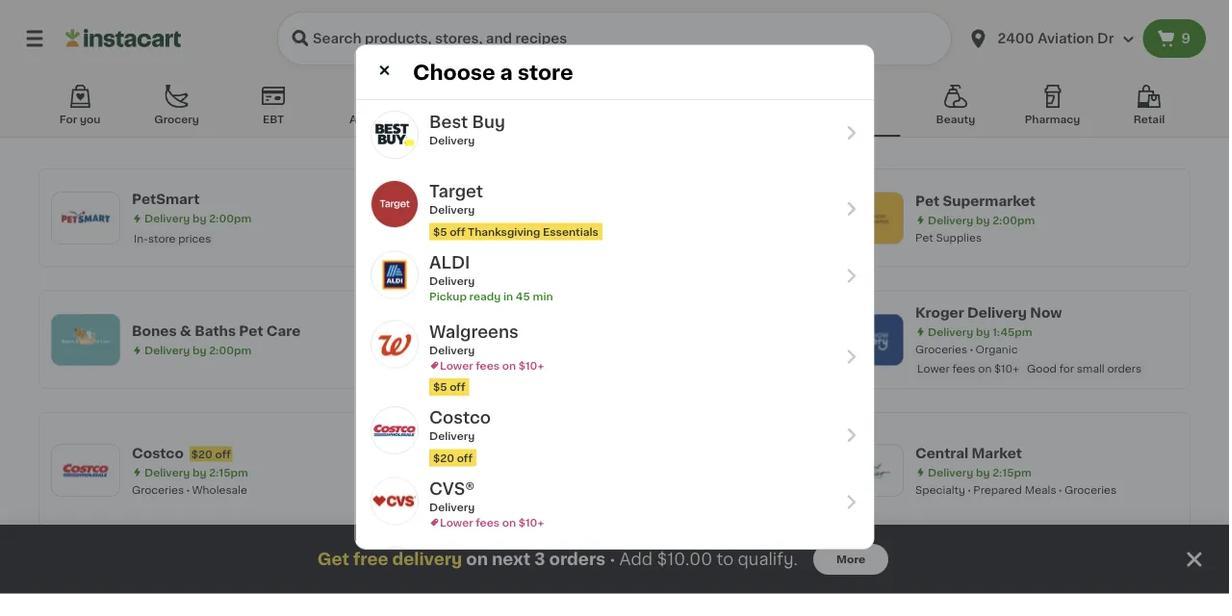 Task type: describe. For each thing, give the bounding box(es) containing it.
in- inside pet supplies in-store prices
[[526, 242, 540, 252]]

prepared
[[974, 484, 1023, 495]]

small
[[1077, 364, 1105, 374]]

treatment tracker modal dialog
[[0, 525, 1230, 594]]

meals
[[1025, 484, 1057, 495]]

store inside pet supplies in-store prices
[[540, 242, 568, 252]]

kroger delivery now
[[916, 306, 1063, 319]]

bones
[[132, 324, 177, 338]]

2:00pm for pet supermarket
[[993, 215, 1036, 225]]

groceries for groceries organic lower fees on $10+ good for small orders
[[916, 344, 968, 354]]

choose a store
[[413, 62, 573, 82]]

groceries for groceries
[[524, 362, 576, 373]]

pet supermarket
[[916, 194, 1036, 207]]

supplies for pet supplies
[[937, 232, 982, 242]]

1:45pm
[[993, 326, 1033, 337]]

supermarket
[[943, 194, 1036, 207]]

specialty prepared meals groceries
[[916, 484, 1117, 495]]

essentials
[[543, 226, 598, 237]]

delivery by 2:15pm for wholesale
[[144, 467, 248, 477]]

groceries right meals
[[1065, 484, 1117, 495]]

for you button
[[39, 81, 121, 137]]

shop categories tab list
[[39, 81, 1191, 137]]

9
[[1182, 32, 1191, 45]]

delivery down petsmart
[[144, 213, 190, 224]]

fees inside groceries organic lower fees on $10+ good for small orders
[[953, 364, 976, 374]]

best buy delivery
[[429, 114, 505, 146]]

delivery by 2:00pm for petsmart
[[144, 213, 252, 224]]

pet left care
[[239, 324, 263, 338]]

2:00pm for petsmart
[[209, 213, 252, 224]]

delivery inside target delivery
[[429, 205, 475, 215]]

groceries wholesale
[[132, 484, 247, 495]]

thanksgiving
[[468, 226, 540, 237]]

$5 off
[[433, 382, 465, 392]]

on up the next
[[502, 517, 516, 528]]

$5 off thanksgiving essentials
[[433, 226, 598, 237]]

buy
[[472, 114, 505, 130]]

by for bones & baths pet care
[[193, 345, 207, 356]]

get free delivery on next 3 orders • add $10.00 to qualify.
[[318, 551, 798, 568]]

choose a store dialog
[[355, 44, 875, 594]]

min
[[533, 291, 553, 301]]

off for target
[[449, 226, 465, 237]]

now
[[1031, 306, 1063, 319]]

for
[[59, 114, 77, 125]]

lower for cvs®
[[440, 517, 473, 528]]

delivery by 2:15pm for prepared meals
[[928, 467, 1032, 477]]

costco for costco $20 off
[[132, 446, 184, 460]]

to
[[717, 551, 734, 568]]

alcohol
[[350, 114, 391, 125]]

store inside choose a store dialog
[[517, 62, 573, 82]]

costco image
[[371, 407, 417, 454]]

$10.00
[[657, 551, 713, 568]]

delivery down cvs®
[[429, 502, 475, 512]]

petsmart
[[132, 193, 200, 206]]

aldi image
[[371, 252, 417, 298]]

sprouts express link
[[430, 551, 799, 594]]

sprouts express
[[524, 575, 640, 589]]

pet supplies in-store prices
[[524, 222, 603, 252]]

pets
[[847, 114, 872, 125]]

beauty
[[937, 114, 976, 125]]

prices inside pet supplies in-store prices
[[570, 242, 603, 252]]

delivery inside aldi delivery pickup ready in 45 min
[[429, 275, 475, 286]]

a
[[500, 62, 513, 82]]

costco delivery
[[429, 410, 491, 442]]

delivery down bones
[[144, 345, 190, 356]]

get
[[318, 551, 350, 568]]

wholesale inside button
[[439, 114, 496, 125]]

grocery button
[[135, 81, 218, 137]]

more
[[837, 554, 866, 565]]

target
[[429, 183, 483, 200]]

delivery up pet supplies
[[928, 215, 974, 225]]

express
[[583, 575, 640, 589]]

1 vertical spatial wholesale
[[192, 484, 247, 495]]

$5 for target
[[433, 226, 447, 237]]

walgreens image
[[371, 321, 417, 367]]

ebt button
[[232, 81, 315, 137]]

you
[[80, 114, 100, 125]]

pet supplies
[[916, 232, 982, 242]]

ebt
[[263, 114, 284, 125]]

for you
[[59, 114, 100, 125]]

3
[[535, 551, 546, 568]]

$20 inside costco $20 off
[[191, 449, 213, 459]]

organic
[[976, 344, 1018, 354]]

add
[[620, 551, 653, 568]]

retail button
[[1109, 81, 1191, 137]]

ready
[[469, 291, 501, 301]]

$20 off
[[433, 453, 472, 463]]

qualify.
[[738, 551, 798, 568]]

fees for cvs®
[[476, 517, 499, 528]]

delivery inside "costco delivery"
[[429, 431, 475, 442]]

baths
[[195, 324, 236, 338]]

pet for pet supplies in-store prices
[[524, 222, 542, 233]]

aldi
[[429, 254, 470, 271]]

delivery down walgreens
[[429, 345, 475, 355]]

specialty
[[916, 484, 966, 495]]

in-store prices
[[134, 233, 211, 244]]

•
[[610, 552, 616, 567]]

delivery by 1:55pm
[[536, 205, 641, 215]]

close dialog image
[[377, 63, 391, 78]]

off inside costco $20 off
[[215, 449, 231, 459]]

target image
[[371, 181, 417, 227]]

groceries organic lower fees on $10+ good for small orders
[[916, 344, 1142, 374]]



Task type: locate. For each thing, give the bounding box(es) containing it.
care
[[267, 324, 301, 338]]

store
[[517, 62, 573, 82], [148, 233, 176, 244], [540, 242, 568, 252]]

delivery by 2:00pm for pet supermarket
[[928, 215, 1036, 225]]

pet for pet supermarket
[[916, 194, 940, 207]]

1 2:15pm from the left
[[209, 467, 248, 477]]

2:00pm down the bones & baths pet care
[[209, 345, 252, 356]]

alcohol button
[[329, 81, 412, 137]]

fees for walgreens
[[476, 360, 499, 371]]

fees up the next
[[476, 517, 499, 528]]

0 horizontal spatial 2:15pm
[[209, 467, 248, 477]]

supplies inside pet supplies in-store prices
[[545, 222, 590, 233]]

$10+ for cvs®
[[518, 517, 544, 528]]

1:55pm
[[601, 205, 641, 215]]

in
[[503, 291, 513, 301]]

orders right small
[[1108, 364, 1142, 374]]

delivery by 2:00pm down &
[[144, 345, 252, 356]]

delivery up specialty
[[928, 467, 974, 477]]

costco inside choose a store dialog
[[429, 410, 491, 426]]

orders
[[1108, 364, 1142, 374], [549, 551, 606, 568]]

delivery by 2:15pm up groceries wholesale
[[144, 467, 248, 477]]

0 vertical spatial $5
[[433, 226, 447, 237]]

off up aldi
[[449, 226, 465, 237]]

1 vertical spatial orders
[[549, 551, 606, 568]]

groceries for groceries wholesale
[[132, 484, 184, 495]]

delivery up pickup
[[429, 275, 475, 286]]

delivery
[[429, 135, 475, 146], [429, 205, 475, 215], [536, 205, 582, 215], [144, 213, 190, 224], [928, 215, 974, 225], [429, 275, 475, 286], [968, 306, 1028, 319], [928, 326, 974, 337], [429, 345, 475, 355], [144, 345, 190, 356], [429, 431, 475, 442], [144, 467, 190, 477], [928, 467, 974, 477], [429, 502, 475, 512]]

on inside treatment tracker modal dialog
[[466, 551, 488, 568]]

by for kroger delivery now
[[976, 326, 991, 337]]

1 lower fees on $10+ from the top
[[440, 360, 544, 371]]

lower up $5 off
[[440, 360, 473, 371]]

fees down delivery by 1:45pm
[[953, 364, 976, 374]]

delivery
[[392, 551, 463, 568]]

&
[[180, 324, 192, 338]]

store right a
[[517, 62, 573, 82]]

central market
[[916, 446, 1023, 460]]

1 horizontal spatial 2:15pm
[[993, 467, 1032, 477]]

0 horizontal spatial wholesale
[[192, 484, 247, 495]]

supplies down pet supermarket
[[937, 232, 982, 242]]

lower for walgreens
[[440, 360, 473, 371]]

free
[[353, 551, 389, 568]]

2:15pm for wholesale
[[209, 467, 248, 477]]

9 button
[[1144, 19, 1207, 58]]

pharmacy button
[[1012, 81, 1095, 137]]

orders inside groceries organic lower fees on $10+ good for small orders
[[1108, 364, 1142, 374]]

groceries inside groceries organic lower fees on $10+ good for small orders
[[916, 344, 968, 354]]

by down "kroger delivery now"
[[976, 326, 991, 337]]

pet left essentials
[[524, 222, 542, 233]]

market
[[972, 446, 1023, 460]]

cvs® image
[[371, 478, 417, 524]]

fees down walgreens
[[476, 360, 499, 371]]

by up "prepared"
[[976, 467, 991, 477]]

$10+ down organic
[[995, 364, 1020, 374]]

costco for costco delivery
[[429, 410, 491, 426]]

0 horizontal spatial costco
[[132, 446, 184, 460]]

aldi delivery pickup ready in 45 min
[[429, 254, 553, 301]]

store down essentials
[[540, 242, 568, 252]]

kroger for kroger delivery now
[[916, 306, 965, 319]]

by up in-store prices
[[193, 213, 207, 224]]

orders inside treatment tracker modal dialog
[[549, 551, 606, 568]]

cvs®
[[429, 481, 475, 497]]

off for walgreens
[[449, 382, 465, 392]]

in- down petsmart
[[134, 233, 148, 244]]

supplies down "delivery by 1:55pm" at the top of page
[[545, 222, 590, 233]]

on down organic
[[979, 364, 992, 374]]

off for costco
[[457, 453, 472, 463]]

wholesale down costco $20 off
[[192, 484, 247, 495]]

0 horizontal spatial in-
[[134, 233, 148, 244]]

by for central market
[[976, 467, 991, 477]]

lower down delivery by 1:45pm
[[918, 364, 950, 374]]

orders up sprouts express
[[549, 551, 606, 568]]

$20 up cvs®
[[433, 453, 454, 463]]

0 horizontal spatial delivery by 2:15pm
[[144, 467, 248, 477]]

$5 for walgreens
[[433, 382, 447, 392]]

0 horizontal spatial kroger
[[524, 307, 573, 320]]

groceries down delivery by 1:45pm
[[916, 344, 968, 354]]

$5 up "costco delivery" at left bottom
[[433, 382, 447, 392]]

pet for pet supplies
[[916, 232, 934, 242]]

more button
[[814, 544, 889, 575]]

pet up pet supplies
[[916, 194, 940, 207]]

delivery up essentials
[[536, 205, 582, 215]]

delivery up $20 off at the bottom
[[429, 431, 475, 442]]

wholesale button
[[426, 81, 509, 137]]

kroger down min
[[524, 307, 573, 320]]

delivery by 2:00pm up in-store prices
[[144, 213, 252, 224]]

groceries down costco $20 off
[[132, 484, 184, 495]]

1 $5 from the top
[[433, 226, 447, 237]]

in- down $5 off thanksgiving essentials
[[526, 242, 540, 252]]

bones & baths pet care
[[132, 324, 301, 338]]

$10+ up 3
[[518, 517, 544, 528]]

wholesale down choose
[[439, 114, 496, 125]]

lower inside groceries organic lower fees on $10+ good for small orders
[[918, 364, 950, 374]]

fees
[[476, 360, 499, 371], [953, 364, 976, 374], [476, 517, 499, 528]]

2 lower fees on $10+ from the top
[[440, 517, 544, 528]]

prices down petsmart
[[178, 233, 211, 244]]

walgreens
[[429, 324, 518, 340]]

0 horizontal spatial prices
[[178, 233, 211, 244]]

instacart image
[[65, 27, 181, 50]]

delivery down "kroger delivery now"
[[928, 326, 974, 337]]

on left the next
[[466, 551, 488, 568]]

on
[[502, 360, 516, 371], [979, 364, 992, 374], [502, 517, 516, 528], [466, 551, 488, 568]]

retail
[[1134, 114, 1166, 125]]

$5 up aldi
[[433, 226, 447, 237]]

delivery down target
[[429, 205, 475, 215]]

groceries
[[916, 344, 968, 354], [524, 362, 576, 373], [132, 484, 184, 495], [1065, 484, 1117, 495]]

delivery by 2:15pm
[[144, 467, 248, 477], [928, 467, 1032, 477]]

$20 up groceries wholesale
[[191, 449, 213, 459]]

delivery down best
[[429, 135, 475, 146]]

delivery by 2:00pm for bones & baths pet care
[[144, 345, 252, 356]]

by up groceries wholesale
[[193, 467, 207, 477]]

delivery by 2:00pm
[[144, 213, 252, 224], [928, 215, 1036, 225], [144, 345, 252, 356]]

store down petsmart
[[148, 233, 176, 244]]

lower fees on $10+ for cvs®
[[440, 517, 544, 528]]

2:00pm down supermarket
[[993, 215, 1036, 225]]

1 horizontal spatial supplies
[[937, 232, 982, 242]]

1 horizontal spatial delivery by 2:15pm
[[928, 467, 1032, 477]]

0 vertical spatial wholesale
[[439, 114, 496, 125]]

by down supermarket
[[976, 215, 991, 225]]

kroger for kroger
[[524, 307, 573, 320]]

2:00pm for bones & baths pet care
[[209, 345, 252, 356]]

by left 1:55pm
[[585, 205, 599, 215]]

delivery inside the best buy delivery
[[429, 135, 475, 146]]

by down baths
[[193, 345, 207, 356]]

costco
[[429, 410, 491, 426], [132, 446, 184, 460]]

$10+ down "45"
[[518, 360, 544, 371]]

2:00pm
[[209, 213, 252, 224], [993, 215, 1036, 225], [209, 345, 252, 356]]

central
[[916, 446, 969, 460]]

pharmacy
[[1025, 114, 1081, 125]]

1 vertical spatial $5
[[433, 382, 447, 392]]

1 horizontal spatial in-
[[526, 242, 540, 252]]

pickup
[[429, 291, 467, 301]]

2:15pm
[[209, 467, 248, 477], [993, 467, 1032, 477]]

$5
[[433, 226, 447, 237], [433, 382, 447, 392]]

by
[[585, 205, 599, 215], [193, 213, 207, 224], [976, 215, 991, 225], [976, 326, 991, 337], [193, 345, 207, 356], [193, 467, 207, 477], [976, 467, 991, 477]]

0 vertical spatial costco
[[429, 410, 491, 426]]

sprouts
[[524, 575, 580, 589]]

on inside groceries organic lower fees on $10+ good for small orders
[[979, 364, 992, 374]]

1 horizontal spatial $20
[[433, 453, 454, 463]]

0 horizontal spatial $20
[[191, 449, 213, 459]]

costco up groceries wholesale
[[132, 446, 184, 460]]

2 2:15pm from the left
[[993, 467, 1032, 477]]

by for pet supermarket
[[976, 215, 991, 225]]

kroger
[[916, 306, 965, 319], [524, 307, 573, 320]]

lower fees on $10+
[[440, 360, 544, 371], [440, 517, 544, 528]]

1 vertical spatial lower fees on $10+
[[440, 517, 544, 528]]

1 delivery by 2:15pm from the left
[[144, 467, 248, 477]]

for
[[1060, 364, 1075, 374]]

supplies for pet supplies in-store prices
[[545, 222, 590, 233]]

best buy image
[[371, 112, 417, 158]]

costco down $5 off
[[429, 410, 491, 426]]

1 horizontal spatial costco
[[429, 410, 491, 426]]

pet down pet supermarket
[[916, 232, 934, 242]]

off up "costco delivery" at left bottom
[[449, 382, 465, 392]]

off
[[449, 226, 465, 237], [449, 382, 465, 392], [215, 449, 231, 459], [457, 453, 472, 463]]

1 horizontal spatial prices
[[570, 242, 603, 252]]

pets button
[[818, 81, 901, 137]]

costco $20 off
[[132, 446, 231, 460]]

delivery up 1:45pm
[[968, 306, 1028, 319]]

2:00pm up in-store prices
[[209, 213, 252, 224]]

1 vertical spatial costco
[[132, 446, 184, 460]]

0 vertical spatial orders
[[1108, 364, 1142, 374]]

$10+ for walgreens
[[518, 360, 544, 371]]

delivery by 1:45pm
[[928, 326, 1033, 337]]

on down walgreens
[[502, 360, 516, 371]]

delivery down costco $20 off
[[144, 467, 190, 477]]

lower down cvs®
[[440, 517, 473, 528]]

lower
[[440, 360, 473, 371], [918, 364, 950, 374], [440, 517, 473, 528]]

wholesale
[[439, 114, 496, 125], [192, 484, 247, 495]]

best
[[429, 114, 468, 130]]

supplies
[[545, 222, 590, 233], [937, 232, 982, 242]]

0 horizontal spatial supplies
[[545, 222, 590, 233]]

2:15pm up specialty prepared meals groceries
[[993, 467, 1032, 477]]

delivery by 2:00pm down pet supermarket
[[928, 215, 1036, 225]]

grocery
[[154, 114, 199, 125]]

0 horizontal spatial orders
[[549, 551, 606, 568]]

off down "costco delivery" at left bottom
[[457, 453, 472, 463]]

by for petsmart
[[193, 213, 207, 224]]

1 horizontal spatial wholesale
[[439, 114, 496, 125]]

good
[[1028, 364, 1057, 374]]

0 vertical spatial lower fees on $10+
[[440, 360, 544, 371]]

2 delivery by 2:15pm from the left
[[928, 467, 1032, 477]]

2:15pm up groceries wholesale
[[209, 467, 248, 477]]

pet inside pet supplies in-store prices
[[524, 222, 542, 233]]

$10+ inside groceries organic lower fees on $10+ good for small orders
[[995, 364, 1020, 374]]

2:15pm for prepared meals
[[993, 467, 1032, 477]]

45
[[516, 291, 530, 301]]

2 $5 from the top
[[433, 382, 447, 392]]

prices
[[178, 233, 211, 244], [570, 242, 603, 252]]

lower fees on $10+ for walgreens
[[440, 360, 544, 371]]

1 horizontal spatial kroger
[[916, 306, 965, 319]]

1 horizontal spatial orders
[[1108, 364, 1142, 374]]

choose
[[413, 62, 495, 82]]

next
[[492, 551, 531, 568]]

lower fees on $10+ down walgreens
[[440, 360, 544, 371]]

delivery by 2:15pm down "central market" at the bottom right
[[928, 467, 1032, 477]]

groceries down min
[[524, 362, 576, 373]]

beauty button
[[915, 81, 998, 137]]

target delivery
[[429, 183, 483, 215]]

lower fees on $10+ up the next
[[440, 517, 544, 528]]

$20 inside choose a store dialog
[[433, 453, 454, 463]]

prices down essentials
[[570, 242, 603, 252]]

kroger up delivery by 1:45pm
[[916, 306, 965, 319]]

off up groceries wholesale
[[215, 449, 231, 459]]

$10+
[[518, 360, 544, 371], [995, 364, 1020, 374], [518, 517, 544, 528]]



Task type: vqa. For each thing, say whether or not it's contained in the screenshot.
99 inside the $ 3 99
no



